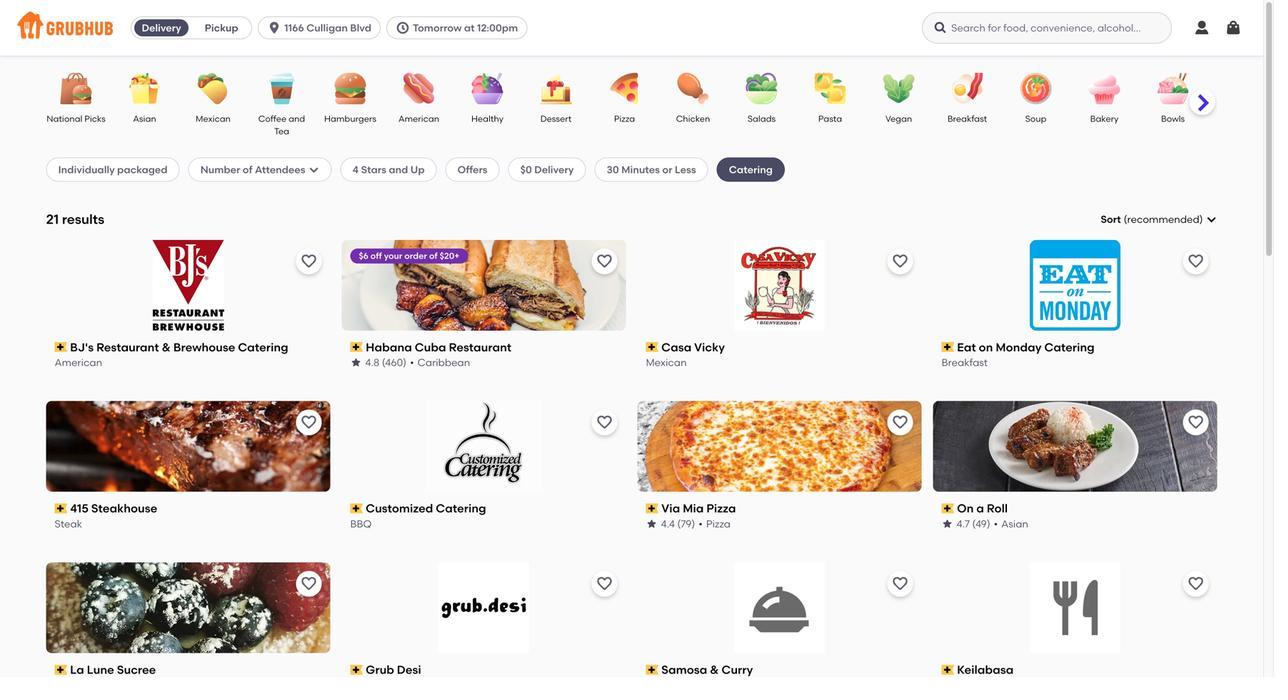 Task type: describe. For each thing, give the bounding box(es) containing it.
off
[[371, 251, 382, 261]]

none field containing sort
[[1101, 212, 1218, 227]]

steakhouse
[[91, 502, 157, 516]]

)
[[1200, 213, 1204, 225]]

1166 culligan blvd
[[284, 22, 372, 34]]

samosa & curry link
[[646, 662, 914, 677]]

1 horizontal spatial american
[[399, 114, 439, 124]]

grub desi link
[[350, 662, 618, 677]]

your
[[384, 251, 403, 261]]

main navigation navigation
[[0, 0, 1264, 56]]

tomorrow at 12:00pm
[[413, 22, 518, 34]]

subscription pass image for samosa
[[646, 665, 659, 675]]

dessert image
[[531, 73, 581, 104]]

sucree
[[117, 663, 156, 677]]

grub
[[366, 663, 394, 677]]

save this restaurant image for la lune sucree logo
[[300, 576, 318, 593]]

or
[[663, 163, 673, 176]]

21
[[46, 212, 59, 227]]

recommended
[[1128, 213, 1200, 225]]

at
[[464, 22, 475, 34]]

eat on monday catering logo image
[[1030, 240, 1121, 331]]

star icon image for via
[[646, 518, 658, 530]]

save this restaurant image for samosa & curry logo
[[892, 576, 909, 593]]

bowls image
[[1149, 73, 1199, 104]]

chicken image
[[668, 73, 718, 104]]

la lune sucree logo image
[[46, 563, 330, 653]]

0 vertical spatial mexican
[[196, 114, 231, 124]]

pasta
[[819, 114, 843, 124]]

national picks
[[47, 114, 106, 124]]

1 vertical spatial american
[[55, 356, 102, 369]]

4
[[353, 163, 359, 176]]

• caribbean
[[410, 356, 470, 369]]

asian image
[[120, 73, 170, 104]]

eat on monday catering
[[958, 340, 1095, 354]]

casa vicky link
[[646, 339, 914, 355]]

21 results
[[46, 212, 104, 227]]

pickup button
[[192, 16, 252, 39]]

chicken
[[676, 114, 710, 124]]

star icon image for on
[[942, 518, 954, 530]]

save this restaurant image for bj's restaurant & brewhouse catering
[[300, 253, 318, 270]]

catering right brewhouse
[[238, 340, 288, 354]]

blvd
[[350, 22, 372, 34]]

$0 delivery
[[521, 163, 574, 176]]

4 stars and up
[[353, 163, 425, 176]]

delivery inside button
[[142, 22, 181, 34]]

habana cuba restaurant
[[366, 340, 512, 354]]

samosa & curry
[[662, 663, 753, 677]]

(
[[1124, 213, 1128, 225]]

number
[[200, 163, 240, 176]]

subscription pass image for grub
[[350, 665, 363, 675]]

casa
[[662, 340, 692, 354]]

casa vicky
[[662, 340, 725, 354]]

save this restaurant button for keilabasa logo
[[1184, 571, 1209, 597]]

keilabasa link
[[942, 662, 1209, 677]]

$6
[[359, 251, 369, 261]]

steak
[[55, 518, 82, 530]]

subscription pass image for bj's
[[55, 342, 67, 352]]

1 vertical spatial breakfast
[[942, 356, 988, 369]]

catering right customized
[[436, 502, 486, 516]]

habana cuba restaurant link
[[350, 339, 618, 355]]

soup image
[[1011, 73, 1061, 104]]

4.8 (460)
[[365, 356, 407, 369]]

a
[[977, 502, 985, 516]]

save this restaurant button for casa vicky logo
[[888, 249, 914, 274]]

on a roll
[[958, 502, 1008, 516]]

hamburgers
[[324, 114, 377, 124]]

bj's restaurant & brewhouse catering link
[[55, 339, 322, 355]]

bj's restaurant & brewhouse catering logo image
[[152, 240, 224, 331]]

save this restaurant button for eat on monday catering logo
[[1184, 249, 1209, 274]]

samosa
[[662, 663, 708, 677]]

1 horizontal spatial mexican
[[646, 356, 687, 369]]

0 vertical spatial breakfast
[[948, 114, 988, 124]]

4.7
[[957, 518, 970, 530]]

picks
[[84, 114, 106, 124]]

keilabasa logo image
[[1030, 563, 1121, 653]]

grub desi
[[366, 663, 421, 677]]

casa vicky logo image
[[735, 240, 825, 331]]

eat
[[958, 340, 977, 354]]

salads image
[[737, 73, 787, 104]]

catering down salads on the right of the page
[[729, 163, 773, 176]]

stars
[[361, 163, 387, 176]]

results
[[62, 212, 104, 227]]

customized catering link
[[350, 501, 618, 517]]

tea
[[274, 126, 289, 136]]

coffee and tea
[[259, 114, 305, 136]]

save this restaurant button for la lune sucree logo
[[296, 571, 322, 597]]

save this restaurant button for via mia pizza logo
[[888, 410, 914, 436]]

1 vertical spatial pizza
[[707, 502, 736, 516]]

habana cuba restaurant logo image
[[342, 240, 626, 331]]

pasta image
[[806, 73, 856, 104]]

offers
[[458, 163, 488, 176]]

and inside coffee and tea
[[289, 114, 305, 124]]

breakfast image
[[943, 73, 993, 104]]

packaged
[[117, 163, 168, 176]]

vicky
[[694, 340, 725, 354]]

via mia pizza
[[662, 502, 736, 516]]

(79)
[[678, 518, 695, 530]]

american image
[[394, 73, 444, 104]]

subscription pass image for casa vicky
[[646, 342, 659, 352]]

save this restaurant button for on a roll logo
[[1184, 410, 1209, 436]]

number of attendees
[[200, 163, 305, 176]]

via
[[662, 502, 680, 516]]

via mia pizza logo image
[[638, 401, 922, 492]]

national picks image
[[51, 73, 101, 104]]

la lune sucree
[[70, 663, 156, 677]]

soup
[[1026, 114, 1047, 124]]

1 vertical spatial and
[[389, 163, 408, 176]]

415 steakhouse logo image
[[46, 401, 330, 492]]

• for mia
[[699, 518, 703, 530]]

(49)
[[973, 518, 991, 530]]

save this restaurant button for the bj's restaurant & brewhouse catering logo in the top left of the page
[[296, 249, 322, 274]]

save this restaurant button for 415 steakhouse logo
[[296, 410, 322, 436]]

save this restaurant image for "customized catering logo"
[[596, 414, 613, 431]]

up
[[411, 163, 425, 176]]

mexican image
[[188, 73, 238, 104]]

415 steakhouse link
[[55, 501, 322, 517]]

4.7 (49)
[[957, 518, 991, 530]]

save this restaurant image for 415 steakhouse logo
[[300, 414, 318, 431]]

subscription pass image for 415 steakhouse
[[55, 504, 67, 514]]



Task type: vqa. For each thing, say whether or not it's contained in the screenshot.
"415"
yes



Task type: locate. For each thing, give the bounding box(es) containing it.
samosa & curry logo image
[[735, 563, 825, 653]]

order
[[405, 251, 427, 261]]

2 vertical spatial pizza
[[707, 518, 731, 530]]

delivery
[[142, 22, 181, 34], [535, 163, 574, 176]]

subscription pass image inside casa vicky link
[[646, 342, 659, 352]]

svg image
[[1194, 19, 1211, 36], [396, 21, 410, 35], [934, 21, 948, 35]]

sort
[[1101, 213, 1121, 225]]

0 horizontal spatial star icon image
[[350, 357, 362, 368]]

individually packaged
[[58, 163, 168, 176]]

1 vertical spatial delivery
[[535, 163, 574, 176]]

customized
[[366, 502, 433, 516]]

monday
[[996, 340, 1042, 354]]

and up the tea
[[289, 114, 305, 124]]

mia
[[683, 502, 704, 516]]

0 horizontal spatial and
[[289, 114, 305, 124]]

$0
[[521, 163, 532, 176]]

subscription pass image up steak
[[55, 504, 67, 514]]

on a roll link
[[942, 501, 1209, 517]]

delivery left pickup
[[142, 22, 181, 34]]

• right the (460)
[[410, 356, 414, 369]]

1 horizontal spatial delivery
[[535, 163, 574, 176]]

1 vertical spatial of
[[429, 251, 438, 261]]

asian down the roll
[[1002, 518, 1029, 530]]

subscription pass image left the keilabasa
[[942, 665, 955, 675]]

subscription pass image left habana
[[350, 342, 363, 352]]

1166
[[284, 22, 304, 34]]

0 horizontal spatial restaurant
[[96, 340, 159, 354]]

0 horizontal spatial •
[[410, 356, 414, 369]]

of right number
[[243, 163, 253, 176]]

bj's restaurant & brewhouse catering
[[70, 340, 288, 354]]

4.8
[[365, 356, 380, 369]]

customized catering
[[366, 502, 486, 516]]

catering
[[729, 163, 773, 176], [238, 340, 288, 354], [1045, 340, 1095, 354], [436, 502, 486, 516]]

$6 off your order of $20+
[[359, 251, 460, 261]]

30 minutes or less
[[607, 163, 696, 176]]

svg image left tomorrow
[[396, 21, 410, 35]]

coffee and tea image
[[257, 73, 307, 104]]

& left curry
[[710, 663, 719, 677]]

0 horizontal spatial svg image
[[396, 21, 410, 35]]

star icon image left 4.7
[[942, 518, 954, 530]]

subscription pass image inside samosa & curry link
[[646, 665, 659, 675]]

la lune sucree link
[[55, 662, 322, 677]]

of left $20+
[[429, 251, 438, 261]]

subscription pass image for eat
[[942, 342, 955, 352]]

bakery image
[[1080, 73, 1130, 104]]

1166 culligan blvd button
[[258, 16, 387, 39]]

(460)
[[382, 356, 407, 369]]

0 vertical spatial asian
[[133, 114, 156, 124]]

salads
[[748, 114, 776, 124]]

12:00pm
[[477, 22, 518, 34]]

0 vertical spatial american
[[399, 114, 439, 124]]

subscription pass image
[[55, 342, 67, 352], [942, 342, 955, 352], [942, 504, 955, 514], [350, 665, 363, 675], [646, 665, 659, 675], [942, 665, 955, 675]]

subscription pass image inside on a roll link
[[942, 504, 955, 514]]

american down the bj's
[[55, 356, 102, 369]]

subscription pass image
[[350, 342, 363, 352], [646, 342, 659, 352], [55, 504, 67, 514], [350, 504, 363, 514], [646, 504, 659, 514], [55, 665, 67, 675]]

minutes
[[622, 163, 660, 176]]

subscription pass image left the bj's
[[55, 342, 67, 352]]

2 horizontal spatial star icon image
[[942, 518, 954, 530]]

vegan
[[886, 114, 913, 124]]

subscription pass image inside grub desi link
[[350, 665, 363, 675]]

save this restaurant image
[[596, 253, 613, 270], [300, 414, 318, 431], [596, 414, 613, 431], [892, 414, 909, 431], [1188, 414, 1205, 431], [300, 576, 318, 593], [892, 576, 909, 593]]

svg image inside 1166 culligan blvd button
[[267, 21, 282, 35]]

0 vertical spatial of
[[243, 163, 253, 176]]

2 restaurant from the left
[[449, 340, 512, 354]]

subscription pass image inside keilabasa link
[[942, 665, 955, 675]]

& left brewhouse
[[162, 340, 171, 354]]

subscription pass image inside customized catering link
[[350, 504, 363, 514]]

&
[[162, 340, 171, 354], [710, 663, 719, 677]]

subscription pass image left the samosa
[[646, 665, 659, 675]]

hamburgers image
[[325, 73, 375, 104]]

1 horizontal spatial restaurant
[[449, 340, 512, 354]]

asian down asian image
[[133, 114, 156, 124]]

• right (79)
[[699, 518, 703, 530]]

restaurant up caribbean on the left of page
[[449, 340, 512, 354]]

culligan
[[307, 22, 348, 34]]

subscription pass image inside 415 steakhouse link
[[55, 504, 67, 514]]

• right the (49) in the bottom of the page
[[994, 518, 998, 530]]

delivery right $0
[[535, 163, 574, 176]]

subscription pass image inside eat on monday catering link
[[942, 342, 955, 352]]

1 restaurant from the left
[[96, 340, 159, 354]]

0 vertical spatial delivery
[[142, 22, 181, 34]]

less
[[675, 163, 696, 176]]

restaurant right the bj's
[[96, 340, 159, 354]]

1 horizontal spatial &
[[710, 663, 719, 677]]

bowls
[[1162, 114, 1185, 124]]

breakfast down the eat
[[942, 356, 988, 369]]

save this restaurant image for on a roll logo
[[1188, 414, 1205, 431]]

1 horizontal spatial svg image
[[934, 21, 948, 35]]

1 horizontal spatial •
[[699, 518, 703, 530]]

0 horizontal spatial delivery
[[142, 22, 181, 34]]

bakery
[[1091, 114, 1119, 124]]

attendees
[[255, 163, 305, 176]]

on a roll logo image
[[934, 401, 1218, 492]]

save this restaurant button for "customized catering logo"
[[592, 410, 618, 436]]

eat on monday catering link
[[942, 339, 1209, 355]]

0 vertical spatial pizza
[[614, 114, 635, 124]]

1 horizontal spatial of
[[429, 251, 438, 261]]

customized catering logo image
[[427, 401, 541, 492]]

catering right monday
[[1045, 340, 1095, 354]]

subscription pass image inside la lune sucree link
[[55, 665, 67, 675]]

save this restaurant image for eat on monday catering
[[1188, 253, 1205, 270]]

$20+
[[440, 251, 460, 261]]

1 vertical spatial mexican
[[646, 356, 687, 369]]

1 horizontal spatial asian
[[1002, 518, 1029, 530]]

subscription pass image for habana cuba restaurant
[[350, 342, 363, 352]]

svg image
[[1225, 19, 1243, 36], [267, 21, 282, 35], [308, 164, 320, 175], [1206, 214, 1218, 225]]

0 horizontal spatial mexican
[[196, 114, 231, 124]]

subscription pass image up bbq
[[350, 504, 363, 514]]

desi
[[397, 663, 421, 677]]

2 horizontal spatial svg image
[[1194, 19, 1211, 36]]

dessert
[[541, 114, 572, 124]]

breakfast
[[948, 114, 988, 124], [942, 356, 988, 369]]

subscription pass image left via
[[646, 504, 659, 514]]

habana
[[366, 340, 412, 354]]

• pizza
[[699, 518, 731, 530]]

subscription pass image left grub
[[350, 665, 363, 675]]

subscription pass image inside 'via mia pizza' link
[[646, 504, 659, 514]]

Search for food, convenience, alcohol... search field
[[922, 12, 1173, 44]]

0 vertical spatial &
[[162, 340, 171, 354]]

svg image up bowls image
[[1194, 19, 1211, 36]]

coffee
[[259, 114, 287, 124]]

via mia pizza link
[[646, 501, 914, 517]]

subscription pass image left casa
[[646, 342, 659, 352]]

pizza
[[614, 114, 635, 124], [707, 502, 736, 516], [707, 518, 731, 530]]

subscription pass image left la
[[55, 665, 67, 675]]

0 horizontal spatial &
[[162, 340, 171, 354]]

on
[[958, 502, 974, 516]]

• asian
[[994, 518, 1029, 530]]

save this restaurant button for grub desi logo
[[592, 571, 618, 597]]

brewhouse
[[173, 340, 235, 354]]

• for cuba
[[410, 356, 414, 369]]

30
[[607, 163, 619, 176]]

None field
[[1101, 212, 1218, 227]]

subscription pass image inside habana cuba restaurant link
[[350, 342, 363, 352]]

vegan image
[[874, 73, 924, 104]]

1 vertical spatial &
[[710, 663, 719, 677]]

delivery button
[[132, 16, 192, 39]]

pickup
[[205, 22, 238, 34]]

1 horizontal spatial and
[[389, 163, 408, 176]]

0 horizontal spatial asian
[[133, 114, 156, 124]]

pizza down pizza "image"
[[614, 114, 635, 124]]

save this restaurant image
[[300, 253, 318, 270], [892, 253, 909, 270], [1188, 253, 1205, 270], [596, 576, 613, 593], [1188, 576, 1205, 593]]

subscription pass image for la lune sucree
[[55, 665, 67, 675]]

svg image inside tomorrow at 12:00pm button
[[396, 21, 410, 35]]

pizza up • pizza
[[707, 502, 736, 516]]

bbq
[[350, 518, 372, 530]]

breakfast down breakfast image
[[948, 114, 988, 124]]

mexican down mexican 'image'
[[196, 114, 231, 124]]

caribbean
[[418, 356, 470, 369]]

mexican down casa
[[646, 356, 687, 369]]

415 steakhouse
[[70, 502, 157, 516]]

tomorrow at 12:00pm button
[[387, 16, 533, 39]]

subscription pass image left the eat
[[942, 342, 955, 352]]

curry
[[722, 663, 753, 677]]

subscription pass image inside the 'bj's restaurant & brewhouse catering' link
[[55, 342, 67, 352]]

on
[[979, 340, 993, 354]]

subscription pass image for customized catering
[[350, 504, 363, 514]]

healthy
[[472, 114, 504, 124]]

subscription pass image for on
[[942, 504, 955, 514]]

2 horizontal spatial •
[[994, 518, 998, 530]]

save this restaurant image for casa vicky
[[892, 253, 909, 270]]

star icon image
[[350, 357, 362, 368], [646, 518, 658, 530], [942, 518, 954, 530]]

roll
[[987, 502, 1008, 516]]

pizza down via mia pizza
[[707, 518, 731, 530]]

save this restaurant image for via mia pizza logo
[[892, 414, 909, 431]]

sort ( recommended )
[[1101, 213, 1204, 225]]

tomorrow
[[413, 22, 462, 34]]

and left up
[[389, 163, 408, 176]]

asian
[[133, 114, 156, 124], [1002, 518, 1029, 530]]

star icon image left the 4.4
[[646, 518, 658, 530]]

star icon image for habana
[[350, 357, 362, 368]]

0 horizontal spatial of
[[243, 163, 253, 176]]

415
[[70, 502, 89, 516]]

save this restaurant button for samosa & curry logo
[[888, 571, 914, 597]]

keilabasa
[[958, 663, 1014, 677]]

bj's
[[70, 340, 94, 354]]

subscription pass image left "on" at the bottom of page
[[942, 504, 955, 514]]

subscription pass image for via mia pizza
[[646, 504, 659, 514]]

la
[[70, 663, 84, 677]]

pizza image
[[600, 73, 650, 104]]

healthy image
[[463, 73, 513, 104]]

1 horizontal spatial star icon image
[[646, 518, 658, 530]]

american down american image
[[399, 114, 439, 124]]

star icon image left 4.8
[[350, 357, 362, 368]]

• for a
[[994, 518, 998, 530]]

grub desi logo image
[[439, 563, 529, 653]]

1 vertical spatial asian
[[1002, 518, 1029, 530]]

cuba
[[415, 340, 446, 354]]

0 vertical spatial and
[[289, 114, 305, 124]]

svg image up breakfast image
[[934, 21, 948, 35]]

0 horizontal spatial american
[[55, 356, 102, 369]]



